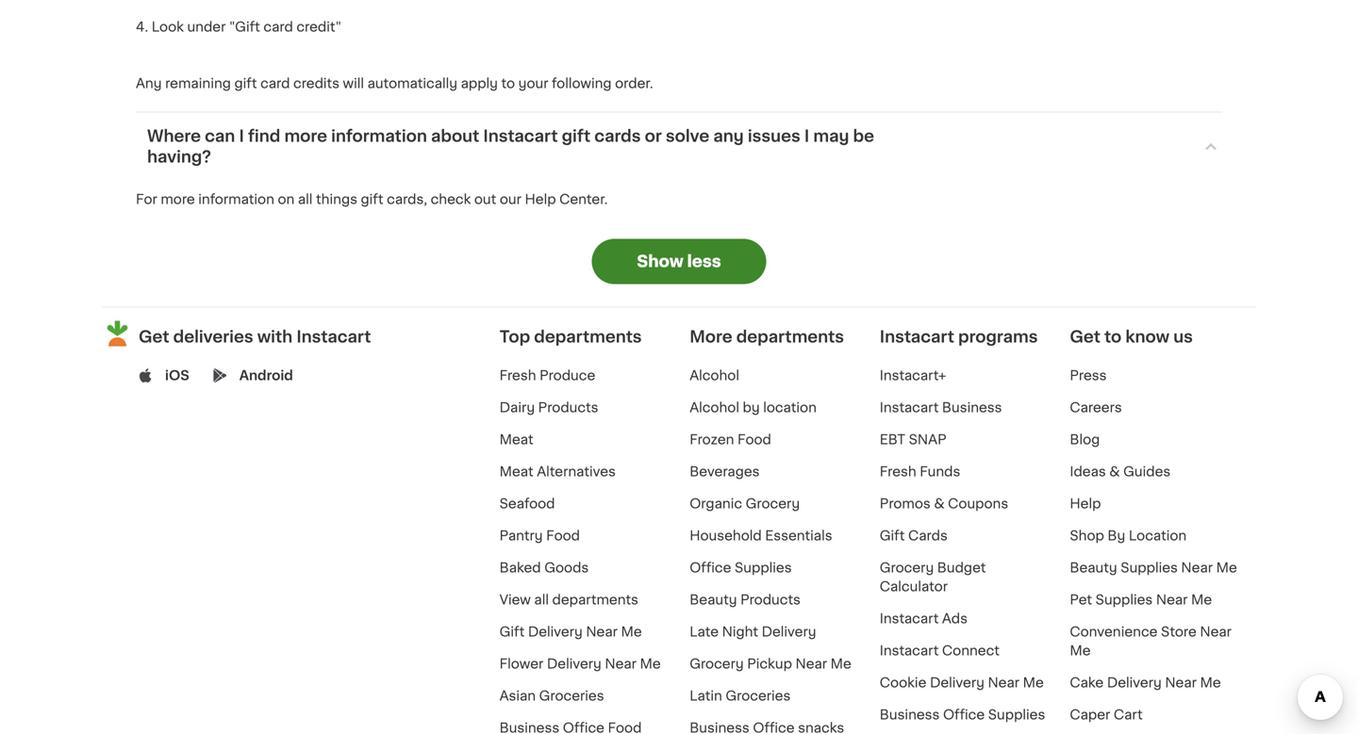 Task type: locate. For each thing, give the bounding box(es) containing it.
fresh down ebt
[[880, 465, 916, 478]]

gift
[[562, 128, 590, 144], [361, 193, 383, 206]]

ideas & guides link
[[1070, 465, 1171, 478]]

0 vertical spatial beauty
[[1070, 561, 1117, 575]]

late night delivery link
[[690, 626, 816, 639]]

0 vertical spatial meat
[[499, 433, 533, 446]]

0 horizontal spatial beauty
[[690, 593, 737, 607]]

departments up produce
[[534, 329, 642, 345]]

1 horizontal spatial fresh
[[880, 465, 916, 478]]

i right "can"
[[239, 128, 244, 144]]

more departments
[[690, 329, 844, 345]]

food down alcohol by location
[[737, 433, 771, 446]]

beauty for beauty supplies near me
[[1070, 561, 1117, 575]]

gift left cards, on the left of the page
[[361, 193, 383, 206]]

near down store
[[1165, 676, 1197, 690]]

delivery down 'view all departments'
[[528, 626, 583, 639]]

0 vertical spatial fresh
[[499, 369, 536, 382]]

information inside where can i find more information about instacart gift cards or solve any issues i may be having?
[[331, 128, 427, 144]]

alcohol for alcohol by location
[[690, 401, 739, 414]]

0 horizontal spatial all
[[298, 193, 313, 206]]

shop by location link
[[1070, 529, 1187, 543]]

delivery up business office supplies
[[930, 676, 984, 690]]

near down gift delivery near me "link"
[[605, 658, 637, 671]]

ios
[[165, 369, 189, 382]]

to
[[1104, 329, 1122, 345]]

fresh
[[499, 369, 536, 382], [880, 465, 916, 478]]

all right view
[[534, 593, 549, 607]]

delivery up the cart
[[1107, 676, 1162, 690]]

groceries down flower delivery near me link
[[539, 690, 604, 703]]

1 horizontal spatial &
[[1109, 465, 1120, 478]]

instacart for instacart ads
[[880, 612, 939, 626]]

beauty down shop
[[1070, 561, 1117, 575]]

1 vertical spatial meat
[[499, 465, 533, 478]]

instacart shopper app logo image
[[102, 318, 133, 349]]

1 vertical spatial beauty
[[690, 593, 737, 607]]

deliveries
[[173, 329, 253, 345]]

1 vertical spatial more
[[161, 193, 195, 206]]

beauty products link
[[690, 593, 801, 607]]

cake
[[1070, 676, 1104, 690]]

instacart up cookie
[[880, 644, 939, 658]]

office supplies
[[690, 561, 792, 575]]

0 vertical spatial products
[[538, 401, 598, 414]]

0 vertical spatial business
[[942, 401, 1002, 414]]

1 vertical spatial fresh
[[880, 465, 916, 478]]

me inside convenience store near me
[[1070, 644, 1091, 658]]

instacart right with
[[296, 329, 371, 345]]

1 vertical spatial gift
[[361, 193, 383, 206]]

alcohol down more
[[690, 369, 739, 382]]

get left to
[[1070, 329, 1100, 345]]

supplies down cookie delivery near me link
[[988, 709, 1045, 722]]

1 horizontal spatial grocery
[[746, 497, 800, 510]]

1 vertical spatial grocery
[[880, 561, 934, 575]]

departments for more departments
[[736, 329, 844, 345]]

0 horizontal spatial groceries
[[539, 690, 604, 703]]

information left on
[[198, 193, 274, 206]]

0 vertical spatial &
[[1109, 465, 1120, 478]]

me for beauty supplies near me
[[1216, 561, 1237, 575]]

show less button
[[592, 239, 766, 284]]

show less
[[637, 254, 721, 270]]

0 horizontal spatial fresh
[[499, 369, 536, 382]]

1 vertical spatial business
[[880, 709, 940, 722]]

check
[[431, 193, 471, 206]]

supplies for beauty
[[1121, 561, 1178, 575]]

business office supplies link
[[880, 709, 1045, 722]]

& for ideas
[[1109, 465, 1120, 478]]

meat down the meat link
[[499, 465, 533, 478]]

get right 'instacart shopper app logo'
[[139, 329, 169, 345]]

instacart ads
[[880, 612, 968, 626]]

1 horizontal spatial food
[[737, 433, 771, 446]]

1 horizontal spatial get
[[1070, 329, 1100, 345]]

2 vertical spatial grocery
[[690, 658, 744, 671]]

0 horizontal spatial i
[[239, 128, 244, 144]]

1 horizontal spatial information
[[331, 128, 427, 144]]

1 alcohol from the top
[[690, 369, 739, 382]]

ios app store logo image
[[139, 369, 153, 383]]

near
[[1181, 561, 1213, 575], [1156, 593, 1188, 607], [586, 626, 618, 639], [1200, 626, 1232, 639], [605, 658, 637, 671], [795, 658, 827, 671], [988, 676, 1019, 690], [1165, 676, 1197, 690]]

instacart down instacart+
[[880, 401, 939, 414]]

near right store
[[1200, 626, 1232, 639]]

2 get from the left
[[1070, 329, 1100, 345]]

grocery up household essentials link
[[746, 497, 800, 510]]

grocery up calculator
[[880, 561, 934, 575]]

1 vertical spatial all
[[534, 593, 549, 607]]

supplies up convenience
[[1096, 593, 1153, 607]]

0 vertical spatial information
[[331, 128, 427, 144]]

promos & coupons
[[880, 497, 1008, 510]]

delivery down gift delivery near me "link"
[[547, 658, 601, 671]]

help
[[525, 193, 556, 206], [1070, 497, 1101, 510]]

groceries
[[539, 690, 604, 703], [726, 690, 791, 703]]

0 horizontal spatial grocery
[[690, 658, 744, 671]]

1 vertical spatial gift
[[499, 626, 525, 639]]

& down funds
[[934, 497, 945, 510]]

1 horizontal spatial gift
[[562, 128, 590, 144]]

near down location
[[1181, 561, 1213, 575]]

all right on
[[298, 193, 313, 206]]

products for dairy products
[[538, 401, 598, 414]]

dairy products link
[[499, 401, 598, 414]]

be
[[853, 128, 874, 144]]

0 horizontal spatial &
[[934, 497, 945, 510]]

frozen
[[690, 433, 734, 446]]

food for pantry food
[[546, 529, 580, 543]]

i left 'may'
[[804, 128, 809, 144]]

instacart connect link
[[880, 644, 1000, 658]]

information
[[331, 128, 427, 144], [198, 193, 274, 206]]

view
[[499, 593, 531, 607]]

beauty up late
[[690, 593, 737, 607]]

near for grocery pickup near me
[[795, 658, 827, 671]]

goods
[[544, 561, 589, 575]]

near for cake delivery near me
[[1165, 676, 1197, 690]]

get for get deliveries with instacart
[[139, 329, 169, 345]]

beauty
[[1070, 561, 1117, 575], [690, 593, 737, 607]]

0 vertical spatial food
[[737, 433, 771, 446]]

&
[[1109, 465, 1120, 478], [934, 497, 945, 510]]

grocery up latin
[[690, 658, 744, 671]]

baked goods
[[499, 561, 589, 575]]

alcohol down the alcohol link
[[690, 401, 739, 414]]

budget
[[937, 561, 986, 575]]

0 horizontal spatial get
[[139, 329, 169, 345]]

1 horizontal spatial i
[[804, 128, 809, 144]]

convenience store near me link
[[1070, 626, 1232, 658]]

near down connect
[[988, 676, 1019, 690]]

more right the find
[[284, 128, 327, 144]]

fresh for fresh produce
[[499, 369, 536, 382]]

instacart up instacart+
[[880, 329, 954, 345]]

0 vertical spatial gift
[[880, 529, 905, 543]]

1 horizontal spatial groceries
[[726, 690, 791, 703]]

products down produce
[[538, 401, 598, 414]]

1 horizontal spatial all
[[534, 593, 549, 607]]

1 horizontal spatial more
[[284, 128, 327, 144]]

latin
[[690, 690, 722, 703]]

get
[[139, 329, 169, 345], [1070, 329, 1100, 345]]

out
[[474, 193, 496, 206]]

0 vertical spatial grocery
[[746, 497, 800, 510]]

1 get from the left
[[139, 329, 169, 345]]

& right "ideas"
[[1109, 465, 1120, 478]]

meat down 'dairy'
[[499, 433, 533, 446]]

1 groceries from the left
[[539, 690, 604, 703]]

information up for more information on all things gift cards, check out our help center.
[[331, 128, 427, 144]]

instacart down calculator
[[880, 612, 939, 626]]

meat link
[[499, 433, 533, 446]]

near for convenience store near me
[[1200, 626, 1232, 639]]

help right our
[[525, 193, 556, 206]]

0 vertical spatial gift
[[562, 128, 590, 144]]

gift down view
[[499, 626, 525, 639]]

grocery budget calculator
[[880, 561, 986, 593]]

delivery up grocery pickup near me
[[762, 626, 816, 639]]

asian groceries
[[499, 690, 604, 703]]

groceries down pickup
[[726, 690, 791, 703]]

gift left cards
[[562, 128, 590, 144]]

0 horizontal spatial office
[[690, 561, 731, 575]]

departments up gift delivery near me
[[552, 593, 638, 607]]

alcohol for the alcohol link
[[690, 369, 739, 382]]

cards
[[594, 128, 641, 144]]

about
[[431, 128, 479, 144]]

near for gift delivery near me
[[586, 626, 618, 639]]

office down household
[[690, 561, 731, 575]]

alcohol
[[690, 369, 739, 382], [690, 401, 739, 414]]

2 horizontal spatial grocery
[[880, 561, 934, 575]]

fresh up 'dairy'
[[499, 369, 536, 382]]

more right for
[[161, 193, 195, 206]]

departments up location
[[736, 329, 844, 345]]

1 meat from the top
[[499, 433, 533, 446]]

0 horizontal spatial food
[[546, 529, 580, 543]]

supplies
[[735, 561, 792, 575], [1121, 561, 1178, 575], [1096, 593, 1153, 607], [988, 709, 1045, 722]]

supplies up "pet supplies near me" link
[[1121, 561, 1178, 575]]

products up "late night delivery" link
[[740, 593, 801, 607]]

groceries for more
[[726, 690, 791, 703]]

0 vertical spatial alcohol
[[690, 369, 739, 382]]

near up flower delivery near me link
[[586, 626, 618, 639]]

location
[[1129, 529, 1187, 543]]

near inside convenience store near me
[[1200, 626, 1232, 639]]

near up store
[[1156, 593, 1188, 607]]

flower delivery near me link
[[499, 658, 661, 671]]

having?
[[147, 149, 211, 165]]

0 vertical spatial more
[[284, 128, 327, 144]]

1 vertical spatial food
[[546, 529, 580, 543]]

1 horizontal spatial beauty
[[1070, 561, 1117, 575]]

delivery for instacart
[[930, 676, 984, 690]]

1 vertical spatial help
[[1070, 497, 1101, 510]]

business up snap
[[942, 401, 1002, 414]]

delivery for get
[[1107, 676, 1162, 690]]

1 vertical spatial &
[[934, 497, 945, 510]]

instacart up our
[[483, 128, 558, 144]]

2 alcohol from the top
[[690, 401, 739, 414]]

fresh produce link
[[499, 369, 595, 382]]

instacart programs
[[880, 329, 1038, 345]]

android
[[239, 369, 293, 382]]

gift down promos
[[880, 529, 905, 543]]

food up 'goods'
[[546, 529, 580, 543]]

by
[[743, 401, 760, 414]]

business down cookie
[[880, 709, 940, 722]]

help up shop
[[1070, 497, 1101, 510]]

supplies down household essentials link
[[735, 561, 792, 575]]

0 horizontal spatial help
[[525, 193, 556, 206]]

1 vertical spatial products
[[740, 593, 801, 607]]

cake delivery near me link
[[1070, 676, 1221, 690]]

instacart inside where can i find more information about instacart gift cards or solve any issues i may be having?
[[483, 128, 558, 144]]

press
[[1070, 369, 1107, 382]]

ebt
[[880, 433, 905, 446]]

pickup
[[747, 658, 792, 671]]

products
[[538, 401, 598, 414], [740, 593, 801, 607]]

business office supplies
[[880, 709, 1045, 722]]

where can i find more information about instacart gift cards or solve any issues i may be having?
[[147, 128, 874, 165]]

1 horizontal spatial office
[[943, 709, 985, 722]]

near right pickup
[[795, 658, 827, 671]]

0 horizontal spatial business
[[880, 709, 940, 722]]

more inside where can i find more information about instacart gift cards or solve any issues i may be having?
[[284, 128, 327, 144]]

1 horizontal spatial help
[[1070, 497, 1101, 510]]

0 horizontal spatial gift
[[499, 626, 525, 639]]

groceries for top
[[539, 690, 604, 703]]

office down cookie delivery near me link
[[943, 709, 985, 722]]

for more information on all things gift cards, check out our help center.
[[136, 193, 608, 206]]

2 groceries from the left
[[726, 690, 791, 703]]

2 meat from the top
[[499, 465, 533, 478]]

help link
[[1070, 497, 1101, 510]]

0 horizontal spatial information
[[198, 193, 274, 206]]

pantry food
[[499, 529, 580, 543]]

1 vertical spatial alcohol
[[690, 401, 739, 414]]

shop
[[1070, 529, 1104, 543]]

know
[[1125, 329, 1169, 345]]

1 horizontal spatial products
[[740, 593, 801, 607]]

grocery inside the 'grocery budget calculator'
[[880, 561, 934, 575]]

cards,
[[387, 193, 427, 206]]

1 i from the left
[[239, 128, 244, 144]]

location
[[763, 401, 817, 414]]

0 horizontal spatial products
[[538, 401, 598, 414]]

1 horizontal spatial gift
[[880, 529, 905, 543]]



Task type: describe. For each thing, give the bounding box(es) containing it.
convenience store near me
[[1070, 626, 1232, 658]]

cookie delivery near me link
[[880, 676, 1044, 690]]

dairy products
[[499, 401, 598, 414]]

2 i from the left
[[804, 128, 809, 144]]

cake delivery near me
[[1070, 676, 1221, 690]]

beauty products
[[690, 593, 801, 607]]

grocery for grocery budget calculator
[[880, 561, 934, 575]]

convenience
[[1070, 626, 1158, 639]]

baked goods link
[[499, 561, 589, 575]]

me for pet supplies near me
[[1191, 593, 1212, 607]]

produce
[[539, 369, 595, 382]]

android play store logo image
[[213, 369, 227, 383]]

fresh for fresh funds
[[880, 465, 916, 478]]

can
[[205, 128, 235, 144]]

grocery pickup near me link
[[690, 658, 851, 671]]

instacart for instacart programs
[[880, 329, 954, 345]]

0 vertical spatial office
[[690, 561, 731, 575]]

pet supplies near me link
[[1070, 593, 1212, 607]]

flower
[[499, 658, 543, 671]]

cookie delivery near me
[[880, 676, 1044, 690]]

fresh funds
[[880, 465, 960, 478]]

cart
[[1114, 709, 1143, 722]]

office supplies link
[[690, 561, 792, 575]]

baked
[[499, 561, 541, 575]]

show
[[637, 254, 683, 270]]

1 vertical spatial information
[[198, 193, 274, 206]]

find
[[248, 128, 280, 144]]

our
[[500, 193, 521, 206]]

gift for gift delivery near me
[[499, 626, 525, 639]]

coupons
[[948, 497, 1008, 510]]

alcohol by location
[[690, 401, 817, 414]]

0 horizontal spatial gift
[[361, 193, 383, 206]]

meat for the meat link
[[499, 433, 533, 446]]

late night delivery
[[690, 626, 816, 639]]

1 vertical spatial office
[[943, 709, 985, 722]]

near for flower delivery near me
[[605, 658, 637, 671]]

get for get to know us
[[1070, 329, 1100, 345]]

things
[[316, 193, 357, 206]]

alcohol by location link
[[690, 401, 817, 414]]

android link
[[239, 366, 293, 385]]

asian groceries link
[[499, 690, 604, 703]]

supplies for pet
[[1096, 593, 1153, 607]]

food for frozen food
[[737, 433, 771, 446]]

products for beauty products
[[740, 593, 801, 607]]

me for flower delivery near me
[[640, 658, 661, 671]]

caper cart link
[[1070, 709, 1143, 722]]

near for beauty supplies near me
[[1181, 561, 1213, 575]]

household
[[690, 529, 762, 543]]

gift delivery near me link
[[499, 626, 642, 639]]

issues
[[748, 128, 800, 144]]

caper
[[1070, 709, 1110, 722]]

late
[[690, 626, 719, 639]]

household essentials link
[[690, 529, 832, 543]]

grocery for grocery pickup near me
[[690, 658, 744, 671]]

near for pet supplies near me
[[1156, 593, 1188, 607]]

store
[[1161, 626, 1197, 639]]

careers link
[[1070, 401, 1122, 414]]

get deliveries with instacart
[[139, 329, 371, 345]]

funds
[[920, 465, 960, 478]]

for
[[136, 193, 157, 206]]

organic grocery
[[690, 497, 800, 510]]

fresh produce
[[499, 369, 595, 382]]

beauty for beauty products
[[690, 593, 737, 607]]

guides
[[1123, 465, 1171, 478]]

center.
[[559, 193, 608, 206]]

view all departments
[[499, 593, 638, 607]]

blog
[[1070, 433, 1100, 446]]

us
[[1173, 329, 1193, 345]]

me for convenience store near me
[[1070, 644, 1091, 658]]

instacart for instacart connect
[[880, 644, 939, 658]]

top departments
[[499, 329, 642, 345]]

ebt snap
[[880, 433, 946, 446]]

beverages link
[[690, 465, 760, 478]]

instacart for instacart business
[[880, 401, 939, 414]]

0 vertical spatial help
[[525, 193, 556, 206]]

promos & coupons link
[[880, 497, 1008, 510]]

organic grocery link
[[690, 497, 800, 510]]

instacart+
[[880, 369, 946, 382]]

any
[[713, 128, 744, 144]]

gift cards link
[[880, 529, 948, 543]]

gift cards
[[880, 529, 948, 543]]

delivery for top
[[547, 658, 601, 671]]

beverages
[[690, 465, 760, 478]]

blog link
[[1070, 433, 1100, 446]]

0 horizontal spatial more
[[161, 193, 195, 206]]

1 horizontal spatial business
[[942, 401, 1002, 414]]

household essentials
[[690, 529, 832, 543]]

me for cake delivery near me
[[1200, 676, 1221, 690]]

ads
[[942, 612, 968, 626]]

caper cart
[[1070, 709, 1143, 722]]

meat for meat alternatives
[[499, 465, 533, 478]]

frozen food
[[690, 433, 771, 446]]

alternatives
[[537, 465, 616, 478]]

departments for top departments
[[534, 329, 642, 345]]

frozen food link
[[690, 433, 771, 446]]

cards
[[908, 529, 948, 543]]

top
[[499, 329, 530, 345]]

with
[[257, 329, 293, 345]]

ios link
[[165, 366, 189, 385]]

grocery budget calculator link
[[880, 561, 986, 593]]

gift inside where can i find more information about instacart gift cards or solve any issues i may be having?
[[562, 128, 590, 144]]

me for gift delivery near me
[[621, 626, 642, 639]]

near for cookie delivery near me
[[988, 676, 1019, 690]]

me for cookie delivery near me
[[1023, 676, 1044, 690]]

latin groceries link
[[690, 690, 791, 703]]

0 vertical spatial all
[[298, 193, 313, 206]]

& for promos
[[934, 497, 945, 510]]

gift for gift cards
[[880, 529, 905, 543]]

pet supplies near me
[[1070, 593, 1212, 607]]

supplies for office
[[735, 561, 792, 575]]

view all departments link
[[499, 593, 638, 607]]

ideas & guides
[[1070, 465, 1171, 478]]

seafood link
[[499, 497, 555, 510]]

beauty supplies near me link
[[1070, 561, 1237, 575]]

night
[[722, 626, 758, 639]]

pantry food link
[[499, 529, 580, 543]]

instacart ads link
[[880, 612, 968, 626]]

press link
[[1070, 369, 1107, 382]]

cookie
[[880, 676, 926, 690]]

me for grocery pickup near me
[[830, 658, 851, 671]]

instacart+ link
[[880, 369, 946, 382]]



Task type: vqa. For each thing, say whether or not it's contained in the screenshot.
Pet Supplies Near Me link
yes



